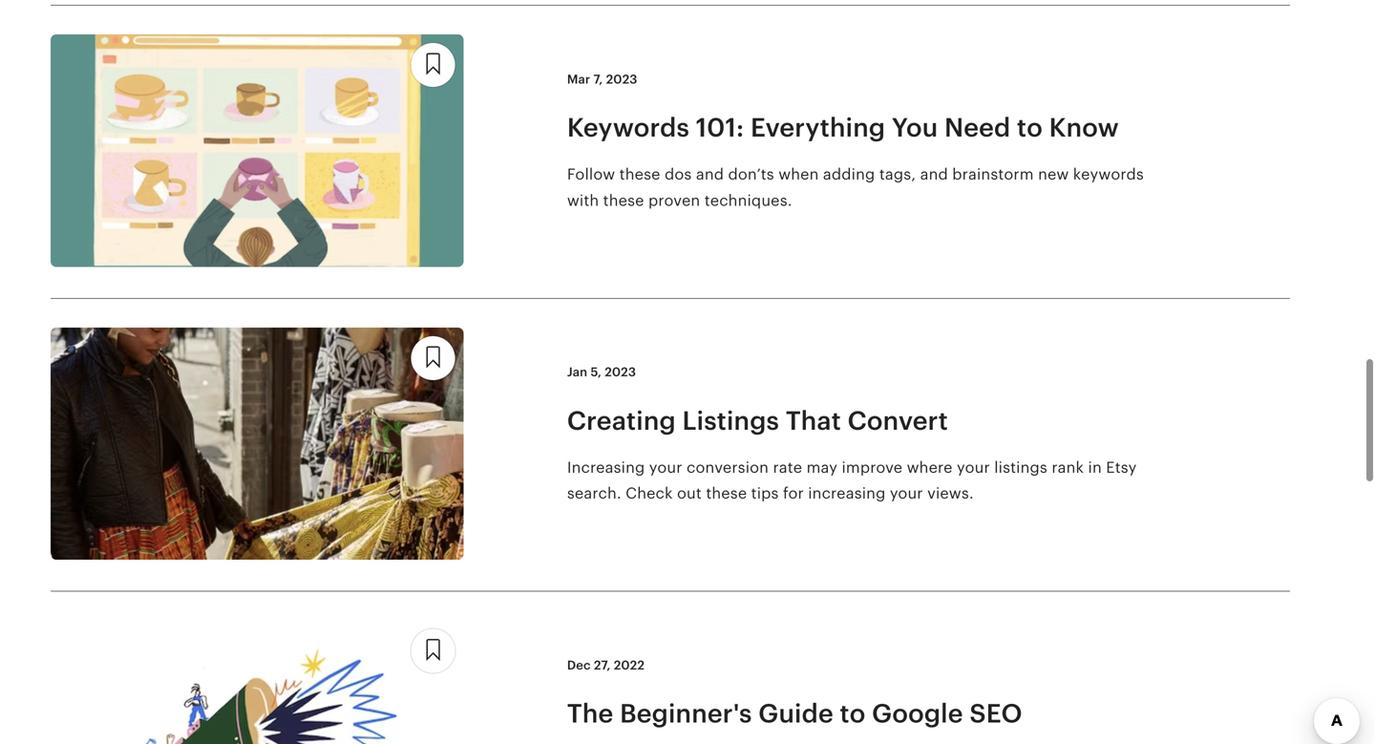 Task type: describe. For each thing, give the bounding box(es) containing it.
jan
[[567, 365, 588, 379]]

to inside the beginner's guide to google seo link
[[840, 699, 866, 729]]

dos
[[665, 166, 692, 183]]

2023 for creating
[[605, 365, 636, 379]]

increasing your conversion rate may improve where your listings rank in etsy search. check out these tips for increasing your views.
[[567, 459, 1137, 502]]

tips
[[752, 485, 779, 502]]

1 horizontal spatial your
[[890, 485, 923, 502]]

2022
[[614, 658, 645, 673]]

increasing
[[808, 485, 886, 502]]

out
[[677, 485, 702, 502]]

to inside keywords 101: everything you need to know link
[[1017, 113, 1043, 142]]

don'ts
[[728, 166, 775, 183]]

in
[[1089, 459, 1102, 476]]

jan 5, 2023
[[567, 365, 636, 379]]

101:
[[696, 113, 744, 142]]

follow
[[567, 166, 615, 183]]

creating listings that convert link
[[567, 404, 1179, 437]]

creating
[[567, 406, 676, 435]]

improve
[[842, 459, 903, 476]]

etsy
[[1107, 459, 1137, 476]]

brainstorm
[[953, 166, 1034, 183]]

conversion
[[687, 459, 769, 476]]

google
[[872, 699, 964, 729]]

for
[[783, 485, 804, 502]]

keywords 101: everything you need to know image
[[51, 34, 464, 267]]

follow these dos and don'ts when adding tags, and brainstorm new keywords with these proven techniques.
[[567, 166, 1144, 209]]

7,
[[594, 72, 603, 86]]

mar
[[567, 72, 591, 86]]

1 vertical spatial these
[[603, 192, 644, 209]]

27,
[[594, 658, 611, 673]]

tags,
[[880, 166, 916, 183]]

guide
[[759, 699, 834, 729]]

2023 for keywords
[[606, 72, 638, 86]]

rank
[[1052, 459, 1084, 476]]

proven
[[649, 192, 701, 209]]

2 horizontal spatial your
[[957, 459, 990, 476]]

rate
[[773, 459, 803, 476]]

2 and from the left
[[921, 166, 949, 183]]

listings
[[683, 406, 780, 435]]

with
[[567, 192, 599, 209]]

listings
[[995, 459, 1048, 476]]

dec
[[567, 658, 591, 673]]

know
[[1050, 113, 1119, 142]]

the
[[567, 699, 614, 729]]



Task type: locate. For each thing, give the bounding box(es) containing it.
may
[[807, 459, 838, 476]]

dec 27, 2022
[[567, 658, 645, 673]]

new
[[1038, 166, 1069, 183]]

techniques.
[[705, 192, 793, 209]]

0 horizontal spatial to
[[840, 699, 866, 729]]

these inside increasing your conversion rate may improve where your listings rank in etsy search. check out these tips for increasing your views.
[[706, 485, 747, 502]]

1 vertical spatial 2023
[[605, 365, 636, 379]]

1 horizontal spatial to
[[1017, 113, 1043, 142]]

2023 right 7,
[[606, 72, 638, 86]]

when
[[779, 166, 819, 183]]

these down conversion
[[706, 485, 747, 502]]

0 horizontal spatial and
[[696, 166, 724, 183]]

search.
[[567, 485, 622, 502]]

1 horizontal spatial and
[[921, 166, 949, 183]]

keywords 101: everything you need to know link
[[567, 111, 1179, 144]]

1 vertical spatial to
[[840, 699, 866, 729]]

and right tags,
[[921, 166, 949, 183]]

0 horizontal spatial your
[[649, 459, 683, 476]]

to right need
[[1017, 113, 1043, 142]]

to right guide
[[840, 699, 866, 729]]

creating listings that convert image
[[51, 327, 464, 560]]

5,
[[591, 365, 602, 379]]

your up check
[[649, 459, 683, 476]]

keywords
[[567, 113, 690, 142]]

your down where
[[890, 485, 923, 502]]

0 vertical spatial these
[[620, 166, 661, 183]]

adding
[[823, 166, 875, 183]]

and
[[696, 166, 724, 183], [921, 166, 949, 183]]

2023
[[606, 72, 638, 86], [605, 365, 636, 379]]

to
[[1017, 113, 1043, 142], [840, 699, 866, 729]]

2023 right 5,
[[605, 365, 636, 379]]

convert
[[848, 406, 949, 435]]

your
[[649, 459, 683, 476], [957, 459, 990, 476], [890, 485, 923, 502]]

the beginner's guide to google seo link
[[567, 697, 1179, 731]]

seo
[[970, 699, 1023, 729]]

the beginner's guide to google seo image
[[51, 621, 464, 744]]

mar 7, 2023
[[567, 72, 638, 86]]

the beginner's guide to google seo
[[567, 699, 1023, 729]]

beginner's
[[620, 699, 752, 729]]

where
[[907, 459, 953, 476]]

that
[[786, 406, 842, 435]]

views.
[[928, 485, 974, 502]]

2 vertical spatial these
[[706, 485, 747, 502]]

and right dos
[[696, 166, 724, 183]]

you
[[892, 113, 938, 142]]

these left dos
[[620, 166, 661, 183]]

1 and from the left
[[696, 166, 724, 183]]

everything
[[751, 113, 886, 142]]

need
[[945, 113, 1011, 142]]

these
[[620, 166, 661, 183], [603, 192, 644, 209], [706, 485, 747, 502]]

creating listings that convert
[[567, 406, 949, 435]]

keywords 101: everything you need to know
[[567, 113, 1119, 142]]

check
[[626, 485, 673, 502]]

0 vertical spatial 2023
[[606, 72, 638, 86]]

0 vertical spatial to
[[1017, 113, 1043, 142]]

your up views.
[[957, 459, 990, 476]]

these right with
[[603, 192, 644, 209]]

keywords
[[1074, 166, 1144, 183]]

increasing
[[567, 459, 645, 476]]



Task type: vqa. For each thing, say whether or not it's contained in the screenshot.
search.
yes



